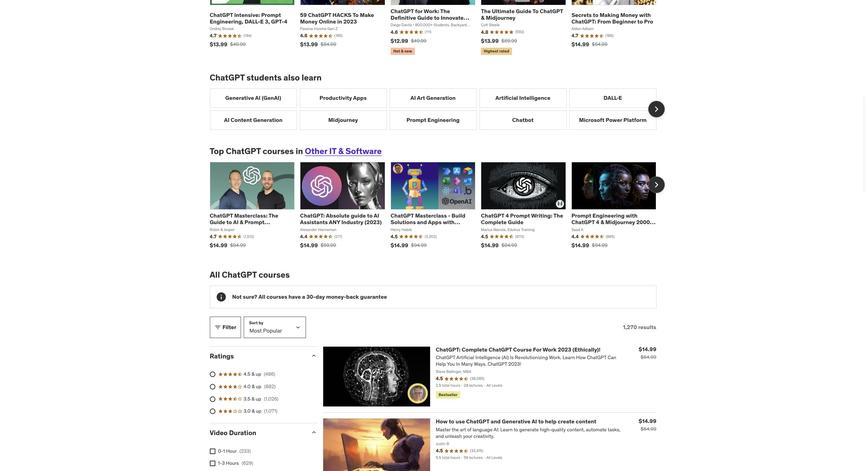 Task type: describe. For each thing, give the bounding box(es) containing it.
productivity apps
[[320, 94, 367, 101]]

content
[[231, 117, 252, 124]]

use
[[456, 419, 465, 425]]

3,
[[265, 18, 270, 25]]

1 vertical spatial complete
[[462, 346, 487, 353]]

from
[[597, 18, 611, 25]]

video duration
[[210, 429, 256, 437]]

ai inside chatgpt masterclass: the guide to ai & prompt engineering
[[233, 219, 239, 226]]

dall-
[[245, 18, 260, 25]]

chatgpt inside the ultimate guide to chatgpt & midjourney
[[540, 8, 563, 15]]

assistants
[[300, 219, 328, 226]]

definitive
[[391, 14, 416, 21]]

prompt inside prompt engineering with chatgpt 4 & midjourney 2000+ prompts
[[572, 212, 591, 219]]

microsoft power platform link
[[569, 111, 656, 130]]

generation for ai content generation
[[253, 117, 283, 124]]

3.5 & up (1,026)
[[244, 396, 279, 402]]

carousel element for chatgpt students also learn
[[210, 88, 665, 130]]

chatgpt intensive: prompt engineering, dall-e 3, gpt-4 link
[[210, 11, 287, 25]]

-
[[448, 212, 450, 219]]

content
[[576, 419, 596, 425]]

with inside the chatgpt masterclass - build solutions and apps with chatgpt
[[443, 219, 455, 226]]

guide inside the ultimate guide to chatgpt & midjourney
[[516, 8, 531, 15]]

59
[[300, 11, 307, 18]]

engineering for prompt engineering with chatgpt 4 & midjourney 2000+ prompts
[[593, 212, 625, 219]]

& inside the ultimate guide to chatgpt & midjourney
[[481, 14, 485, 21]]

1
[[223, 448, 225, 455]]

chatgpt inside chatgpt masterclass: the guide to ai & prompt engineering
[[210, 212, 233, 219]]

4.5 & up (486)
[[244, 371, 275, 378]]

for
[[533, 346, 542, 353]]

next image
[[651, 104, 662, 115]]

2000+
[[636, 219, 653, 226]]

to inside the chatgpt for work: the definitive guide to innovate with ai
[[434, 14, 440, 21]]

chatgpt inside chatgpt intensive: prompt engineering, dall-e 3, gpt-4
[[210, 11, 233, 18]]

chatgpt for work: the definitive guide to innovate with ai
[[391, 8, 464, 28]]

generation for ai art generation
[[426, 94, 456, 101]]

(2023)
[[365, 219, 382, 226]]

dall·e
[[604, 94, 622, 101]]

other
[[305, 146, 327, 157]]

prompts
[[572, 226, 594, 233]]

top chatgpt courses in other it & software
[[210, 146, 382, 157]]

video duration button
[[210, 429, 305, 437]]

0-
[[218, 448, 223, 455]]

0 horizontal spatial all
[[210, 270, 220, 280]]

prompt engineering with chatgpt 4 & midjourney 2000+ prompts link
[[572, 212, 656, 233]]

masterclass
[[415, 212, 447, 219]]

filter button
[[210, 317, 241, 338]]

(882)
[[264, 384, 276, 390]]

4.0 & up (882)
[[244, 384, 276, 390]]

to left use
[[449, 419, 454, 425]]

chatgpt inside the chatgpt for work: the definitive guide to innovate with ai
[[391, 8, 414, 15]]

and inside the chatgpt masterclass - build solutions and apps with chatgpt
[[417, 219, 427, 226]]

1-3 hours (629)
[[218, 461, 253, 467]]

also
[[284, 72, 300, 83]]

productivity
[[320, 94, 352, 101]]

with inside prompt engineering with chatgpt 4 & midjourney 2000+ prompts
[[626, 212, 638, 219]]

1-
[[218, 461, 222, 467]]

engineering inside chatgpt masterclass: the guide to ai & prompt engineering
[[210, 226, 242, 233]]

1 vertical spatial in
[[296, 146, 303, 157]]

the inside the ultimate guide to chatgpt & midjourney
[[481, 8, 491, 15]]

to for hacks
[[353, 11, 359, 18]]

back
[[346, 294, 359, 300]]

microsoft
[[579, 117, 604, 124]]

guide inside the chatgpt for work: the definitive guide to innovate with ai
[[417, 14, 433, 21]]

intelligence
[[519, 94, 550, 101]]

chatgpt: absolute guide to ai assistants any industry (2023) link
[[300, 212, 382, 226]]

3.0 & up (1,071)
[[244, 408, 277, 415]]

$14.99 $84.99
[[639, 346, 656, 360]]

(ethically)!
[[573, 346, 601, 353]]

next image
[[651, 180, 662, 191]]

engineering for prompt engineering
[[428, 117, 460, 124]]

1,270 results
[[623, 324, 656, 331]]

1,270 results status
[[623, 324, 656, 331]]

prompt inside chatgpt masterclass: the guide to ai & prompt engineering
[[245, 219, 264, 226]]

innovate
[[441, 14, 464, 21]]

the ultimate guide to chatgpt & midjourney link
[[481, 8, 563, 21]]

software
[[346, 146, 382, 157]]

chatbot link
[[479, 111, 567, 130]]

1,270
[[623, 324, 637, 331]]

day
[[315, 294, 325, 300]]

secrets to making money with chatgpt: from beginner to pro link
[[572, 11, 653, 25]]

chatgpt for work: the definitive guide to innovate with ai link
[[391, 8, 469, 28]]

up for 4.5 & up
[[256, 371, 261, 378]]

how to use chatgpt and generative ai to help create content link
[[436, 419, 596, 425]]

ai inside "link"
[[410, 94, 416, 101]]

a
[[302, 294, 305, 300]]

the inside chatgpt masterclass: the guide to ai & prompt engineering
[[269, 212, 278, 219]]

small image
[[310, 353, 317, 359]]

how
[[436, 419, 448, 425]]

apps inside productivity apps link
[[353, 94, 367, 101]]

all chatgpt courses
[[210, 270, 290, 280]]

it
[[329, 146, 336, 157]]

1 vertical spatial and
[[491, 419, 501, 425]]

chatbot
[[512, 117, 534, 124]]

chatgpt: complete chatgpt course for work 2023 (ethically)! link
[[436, 346, 601, 353]]

$84.99
[[641, 354, 656, 360]]

any
[[329, 219, 340, 226]]

the ultimate guide to chatgpt & midjourney
[[481, 8, 563, 21]]

(486)
[[264, 371, 275, 378]]

secrets
[[572, 11, 592, 18]]

pro
[[644, 18, 653, 25]]

productivity apps link
[[300, 88, 387, 108]]

money-
[[326, 294, 346, 300]]

up for 3.5 & up
[[256, 396, 261, 402]]

not sure? all courses have a 30-day money-back guarantee
[[232, 294, 387, 300]]

1 horizontal spatial generative
[[502, 419, 531, 425]]

chatgpt students also learn
[[210, 72, 322, 83]]

1 vertical spatial midjourney
[[328, 117, 358, 124]]

create
[[558, 419, 575, 425]]

work:
[[424, 8, 439, 15]]

with inside secrets to making money with chatgpt: from beginner to pro
[[639, 11, 651, 18]]

59 chatgpt hacks to make money online in 2023 link
[[300, 11, 374, 25]]

guide inside chatgpt masterclass: the guide to ai & prompt engineering
[[210, 219, 225, 226]]



Task type: vqa. For each thing, say whether or not it's contained in the screenshot.
rightmost the Apps
yes



Task type: locate. For each thing, give the bounding box(es) containing it.
$14.99 $64.99
[[639, 418, 656, 433]]

ratings
[[210, 352, 234, 360]]

chatgpt: inside chatgpt: absolute guide to ai assistants any industry (2023)
[[300, 212, 325, 219]]

artificial intelligence
[[495, 94, 550, 101]]

2 carousel element from the top
[[210, 162, 665, 254]]

apps right productivity
[[353, 94, 367, 101]]

duration
[[229, 429, 256, 437]]

0 vertical spatial 2023
[[343, 18, 357, 25]]

in inside '59 chatgpt hacks to make money online in 2023'
[[337, 18, 342, 25]]

0 horizontal spatial engineering
[[210, 226, 242, 233]]

0 vertical spatial complete
[[481, 219, 507, 226]]

1 horizontal spatial all
[[258, 294, 265, 300]]

59 chatgpt hacks to make money online in 2023
[[300, 11, 374, 25]]

2 xsmall image from the top
[[210, 461, 215, 467]]

2023
[[343, 18, 357, 25], [558, 346, 571, 353]]

midjourney inside prompt engineering with chatgpt 4 & midjourney 2000+ prompts
[[605, 219, 635, 226]]

2 horizontal spatial chatgpt:
[[572, 18, 596, 25]]

making
[[600, 11, 619, 18]]

prompt
[[261, 11, 281, 18], [406, 117, 426, 124], [510, 212, 530, 219], [572, 212, 591, 219], [245, 219, 264, 226]]

xsmall image for 0-
[[210, 449, 215, 455]]

1 vertical spatial small image
[[310, 429, 317, 436]]

1 vertical spatial generation
[[253, 117, 283, 124]]

money left the online
[[300, 18, 318, 25]]

0 vertical spatial generation
[[426, 94, 456, 101]]

in right the online
[[337, 18, 342, 25]]

0 horizontal spatial to
[[353, 11, 359, 18]]

1 vertical spatial chatgpt:
[[300, 212, 325, 219]]

prompt engineering with chatgpt 4 & midjourney 2000+ prompts
[[572, 212, 653, 233]]

0 vertical spatial courses
[[263, 146, 294, 157]]

0 horizontal spatial 2023
[[343, 18, 357, 25]]

how to use chatgpt and generative ai to help create content
[[436, 419, 596, 425]]

course
[[513, 346, 532, 353]]

1 horizontal spatial apps
[[428, 219, 442, 226]]

money right making
[[620, 11, 638, 18]]

chatgpt: for chatgpt: complete chatgpt course for work 2023 (ethically)!
[[436, 346, 461, 353]]

with inside the chatgpt for work: the definitive guide to innovate with ai
[[391, 21, 402, 28]]

other it & software link
[[305, 146, 382, 157]]

0 vertical spatial engineering
[[428, 117, 460, 124]]

generation inside "link"
[[426, 94, 456, 101]]

$14.99 for how to use chatgpt and generative ai to help create content
[[639, 418, 656, 425]]

chatgpt inside the chatgpt 4 prompt writing: the complete guide
[[481, 212, 504, 219]]

generation right art
[[426, 94, 456, 101]]

prompt engineering
[[406, 117, 460, 124]]

money inside secrets to making money with chatgpt: from beginner to pro
[[620, 11, 638, 18]]

chatgpt: inside secrets to making money with chatgpt: from beginner to pro
[[572, 18, 596, 25]]

engineering,
[[210, 18, 243, 25]]

1 horizontal spatial and
[[491, 419, 501, 425]]

to right "guide"
[[367, 212, 373, 219]]

2 vertical spatial courses
[[266, 294, 287, 300]]

0 horizontal spatial small image
[[214, 324, 221, 331]]

4 inside chatgpt intensive: prompt engineering, dall-e 3, gpt-4
[[284, 18, 287, 25]]

to left masterclass:
[[226, 219, 232, 226]]

0 horizontal spatial generative
[[225, 94, 254, 101]]

beginner
[[612, 18, 636, 25]]

0 horizontal spatial and
[[417, 219, 427, 226]]

(629)
[[242, 461, 253, 467]]

1 horizontal spatial engineering
[[428, 117, 460, 124]]

the inside the chatgpt for work: the definitive guide to innovate with ai
[[440, 8, 450, 15]]

absolute
[[326, 212, 350, 219]]

up right 3.5
[[256, 396, 261, 402]]

$64.99
[[641, 426, 656, 433]]

4.0
[[244, 384, 251, 390]]

artificial
[[495, 94, 518, 101]]

2023 right work
[[558, 346, 571, 353]]

(1,026)
[[264, 396, 279, 402]]

secrets to making money with chatgpt: from beginner to pro
[[572, 11, 653, 25]]

2023 left make
[[343, 18, 357, 25]]

4 right prompts
[[596, 219, 599, 226]]

carousel element containing generative ai  (genai)
[[210, 88, 665, 130]]

1 vertical spatial apps
[[428, 219, 442, 226]]

2 vertical spatial midjourney
[[605, 219, 635, 226]]

1 vertical spatial 2023
[[558, 346, 571, 353]]

chatgpt intensive: prompt engineering, dall-e 3, gpt-4
[[210, 11, 287, 25]]

money inside '59 chatgpt hacks to make money online in 2023'
[[300, 18, 318, 25]]

4.5
[[244, 371, 250, 378]]

0 horizontal spatial 4
[[284, 18, 287, 25]]

1 horizontal spatial midjourney
[[486, 14, 516, 21]]

1 vertical spatial engineering
[[593, 212, 625, 219]]

carousel element
[[210, 88, 665, 130], [210, 162, 665, 254]]

1 vertical spatial $14.99
[[639, 418, 656, 425]]

0-1 hour (233)
[[218, 448, 251, 455]]

0 horizontal spatial money
[[300, 18, 318, 25]]

ai inside chatgpt: absolute guide to ai assistants any industry (2023)
[[374, 212, 379, 219]]

0 vertical spatial $14.99
[[639, 346, 656, 353]]

1 vertical spatial generative
[[502, 419, 531, 425]]

to inside chatgpt: absolute guide to ai assistants any industry (2023)
[[367, 212, 373, 219]]

the right writing:
[[553, 212, 563, 219]]

0 horizontal spatial midjourney
[[328, 117, 358, 124]]

0 vertical spatial midjourney
[[486, 14, 516, 21]]

2 horizontal spatial engineering
[[593, 212, 625, 219]]

prompt engineering link
[[390, 111, 477, 130]]

2 vertical spatial engineering
[[210, 226, 242, 233]]

ultimate
[[492, 8, 515, 15]]

to inside the ultimate guide to chatgpt & midjourney
[[533, 8, 539, 15]]

1 horizontal spatial money
[[620, 11, 638, 18]]

courses
[[263, 146, 294, 157], [259, 270, 290, 280], [266, 294, 287, 300]]

1 vertical spatial xsmall image
[[210, 461, 215, 467]]

4 left writing:
[[506, 212, 509, 219]]

xsmall image for 1-
[[210, 461, 215, 467]]

midjourney inside the ultimate guide to chatgpt & midjourney
[[486, 14, 516, 21]]

up for 4.0 & up
[[256, 384, 261, 390]]

guide
[[516, 8, 531, 15], [417, 14, 433, 21], [210, 219, 225, 226], [508, 219, 524, 226]]

chatgpt 4 prompt writing: the complete guide
[[481, 212, 563, 226]]

0 horizontal spatial in
[[296, 146, 303, 157]]

generation down (genai)
[[253, 117, 283, 124]]

1 horizontal spatial in
[[337, 18, 342, 25]]

midjourney for the
[[486, 14, 516, 21]]

(233)
[[240, 448, 251, 455]]

engineering down ai art generation "link"
[[428, 117, 460, 124]]

1 horizontal spatial 2023
[[558, 346, 571, 353]]

0 vertical spatial in
[[337, 18, 342, 25]]

midjourney for prompt
[[605, 219, 635, 226]]

ai art generation link
[[390, 88, 477, 108]]

have
[[289, 294, 301, 300]]

to
[[533, 8, 539, 15], [353, 11, 359, 18]]

to left the innovate
[[434, 14, 440, 21]]

apps
[[353, 94, 367, 101], [428, 219, 442, 226]]

guide left writing:
[[508, 219, 524, 226]]

0 vertical spatial chatgpt:
[[572, 18, 596, 25]]

$14.99 for chatgpt: complete chatgpt course for work 2023 (ethically)!
[[639, 346, 656, 353]]

hacks
[[333, 11, 352, 18]]

2 vertical spatial chatgpt:
[[436, 346, 461, 353]]

up left '(486)'
[[256, 371, 261, 378]]

1 xsmall image from the top
[[210, 449, 215, 455]]

courses for all chatgpt courses
[[259, 270, 290, 280]]

to for guide
[[533, 8, 539, 15]]

1 horizontal spatial to
[[533, 8, 539, 15]]

video
[[210, 429, 228, 437]]

chatgpt: complete chatgpt course for work 2023 (ethically)!
[[436, 346, 601, 353]]

prompt inside chatgpt intensive: prompt engineering, dall-e 3, gpt-4
[[261, 11, 281, 18]]

small image inside filter button
[[214, 324, 221, 331]]

guide inside the chatgpt 4 prompt writing: the complete guide
[[508, 219, 524, 226]]

learn
[[302, 72, 322, 83]]

midjourney link
[[300, 111, 387, 130]]

1 vertical spatial courses
[[259, 270, 290, 280]]

up left (882)
[[256, 384, 261, 390]]

up
[[256, 371, 261, 378], [256, 384, 261, 390], [256, 396, 261, 402], [256, 408, 261, 415]]

2 horizontal spatial 4
[[596, 219, 599, 226]]

(genai)
[[262, 94, 281, 101]]

build
[[452, 212, 465, 219]]

e
[[260, 18, 264, 25]]

ai inside the chatgpt for work: the definitive guide to innovate with ai
[[403, 21, 409, 28]]

apps inside the chatgpt masterclass - build solutions and apps with chatgpt
[[428, 219, 442, 226]]

2023 inside '59 chatgpt hacks to make money online in 2023'
[[343, 18, 357, 25]]

carousel element for courses in
[[210, 162, 665, 254]]

the right masterclass:
[[269, 212, 278, 219]]

carousel element containing chatgpt masterclass: the guide to ai & prompt engineering
[[210, 162, 665, 254]]

the
[[440, 8, 450, 15], [481, 8, 491, 15], [269, 212, 278, 219], [553, 212, 563, 219]]

0 horizontal spatial apps
[[353, 94, 367, 101]]

engineering up prompts
[[593, 212, 625, 219]]

platform
[[624, 117, 647, 124]]

chatgpt: for chatgpt: absolute guide to ai assistants any industry (2023)
[[300, 212, 325, 219]]

4 right 3,
[[284, 18, 287, 25]]

2 $14.99 from the top
[[639, 418, 656, 425]]

in left other
[[296, 146, 303, 157]]

up for 3.0 & up
[[256, 408, 261, 415]]

xsmall image
[[210, 449, 215, 455], [210, 461, 215, 467]]

to left help
[[538, 419, 544, 425]]

xsmall image left "1-"
[[210, 461, 215, 467]]

to right ultimate
[[533, 8, 539, 15]]

0 vertical spatial small image
[[214, 324, 221, 331]]

online
[[319, 18, 336, 25]]

0 vertical spatial all
[[210, 270, 220, 280]]

chatgpt masterclass: the guide to ai & prompt engineering
[[210, 212, 278, 233]]

0 vertical spatial apps
[[353, 94, 367, 101]]

1 horizontal spatial chatgpt:
[[436, 346, 461, 353]]

4
[[284, 18, 287, 25], [506, 212, 509, 219], [596, 219, 599, 226]]

for
[[415, 8, 423, 15]]

the inside the chatgpt 4 prompt writing: the complete guide
[[553, 212, 563, 219]]

$14.99 up $64.99
[[639, 418, 656, 425]]

to inside '59 chatgpt hacks to make money online in 2023'
[[353, 11, 359, 18]]

to left pro
[[637, 18, 643, 25]]

ratings button
[[210, 352, 305, 360]]

chatgpt
[[391, 8, 414, 15], [540, 8, 563, 15], [210, 11, 233, 18], [308, 11, 331, 18], [210, 72, 245, 83], [226, 146, 261, 157], [210, 212, 233, 219], [391, 212, 414, 219], [481, 212, 504, 219], [572, 219, 595, 226], [391, 226, 414, 233], [222, 270, 257, 280], [489, 346, 512, 353], [466, 419, 490, 425]]

(1,071)
[[264, 408, 277, 415]]

0 horizontal spatial generation
[[253, 117, 283, 124]]

chatgpt inside '59 chatgpt hacks to make money online in 2023'
[[308, 11, 331, 18]]

1 horizontal spatial small image
[[310, 429, 317, 436]]

1 vertical spatial all
[[258, 294, 265, 300]]

guide left masterclass:
[[210, 219, 225, 226]]

prompt inside the chatgpt 4 prompt writing: the complete guide
[[510, 212, 530, 219]]

ai content generation link
[[210, 111, 297, 130]]

to inside chatgpt masterclass: the guide to ai & prompt engineering
[[226, 219, 232, 226]]

guarantee
[[360, 294, 387, 300]]

dall·e link
[[569, 88, 656, 108]]

solutions
[[391, 219, 416, 226]]

midjourney
[[486, 14, 516, 21], [328, 117, 358, 124], [605, 219, 635, 226]]

in
[[337, 18, 342, 25], [296, 146, 303, 157]]

students
[[247, 72, 282, 83]]

2 horizontal spatial midjourney
[[605, 219, 635, 226]]

1 $14.99 from the top
[[639, 346, 656, 353]]

& inside chatgpt masterclass: the guide to ai & prompt engineering
[[240, 219, 243, 226]]

artificial intelligence link
[[479, 88, 567, 108]]

writing:
[[531, 212, 552, 219]]

up right 3.0
[[256, 408, 261, 415]]

microsoft power platform
[[579, 117, 647, 124]]

0 vertical spatial xsmall image
[[210, 449, 215, 455]]

the left ultimate
[[481, 8, 491, 15]]

chatgpt inside prompt engineering with chatgpt 4 & midjourney 2000+ prompts
[[572, 219, 595, 226]]

courses for top chatgpt courses in other it & software
[[263, 146, 294, 157]]

engineering down masterclass:
[[210, 226, 242, 233]]

0 horizontal spatial chatgpt:
[[300, 212, 325, 219]]

complete inside the chatgpt 4 prompt writing: the complete guide
[[481, 219, 507, 226]]

help
[[545, 419, 557, 425]]

xsmall image left 0- on the bottom
[[210, 449, 215, 455]]

small image
[[214, 324, 221, 331], [310, 429, 317, 436]]

ai content generation
[[224, 117, 283, 124]]

sure?
[[243, 294, 257, 300]]

guide right ultimate
[[516, 8, 531, 15]]

generation
[[426, 94, 456, 101], [253, 117, 283, 124]]

generative inside generative ai  (genai) link
[[225, 94, 254, 101]]

& inside prompt engineering with chatgpt 4 & midjourney 2000+ prompts
[[601, 219, 604, 226]]

industry
[[341, 219, 363, 226]]

apps left -
[[428, 219, 442, 226]]

0 vertical spatial generative
[[225, 94, 254, 101]]

$14.99 up $84.99
[[639, 346, 656, 353]]

engineering inside prompt engineering with chatgpt 4 & midjourney 2000+ prompts
[[593, 212, 625, 219]]

money
[[620, 11, 638, 18], [300, 18, 318, 25]]

chatgpt masterclass: the guide to ai & prompt engineering link
[[210, 212, 278, 233]]

ai art generation
[[410, 94, 456, 101]]

to left make
[[353, 11, 359, 18]]

4 inside prompt engineering with chatgpt 4 & midjourney 2000+ prompts
[[596, 219, 599, 226]]

1 horizontal spatial generation
[[426, 94, 456, 101]]

results
[[638, 324, 656, 331]]

the right the work:
[[440, 8, 450, 15]]

1 horizontal spatial 4
[[506, 212, 509, 219]]

0 vertical spatial and
[[417, 219, 427, 226]]

0 vertical spatial carousel element
[[210, 88, 665, 130]]

1 carousel element from the top
[[210, 88, 665, 130]]

all
[[210, 270, 220, 280], [258, 294, 265, 300]]

1 vertical spatial carousel element
[[210, 162, 665, 254]]

4 inside the chatgpt 4 prompt writing: the complete guide
[[506, 212, 509, 219]]

guide right definitive
[[417, 14, 433, 21]]

to left making
[[593, 11, 599, 18]]



